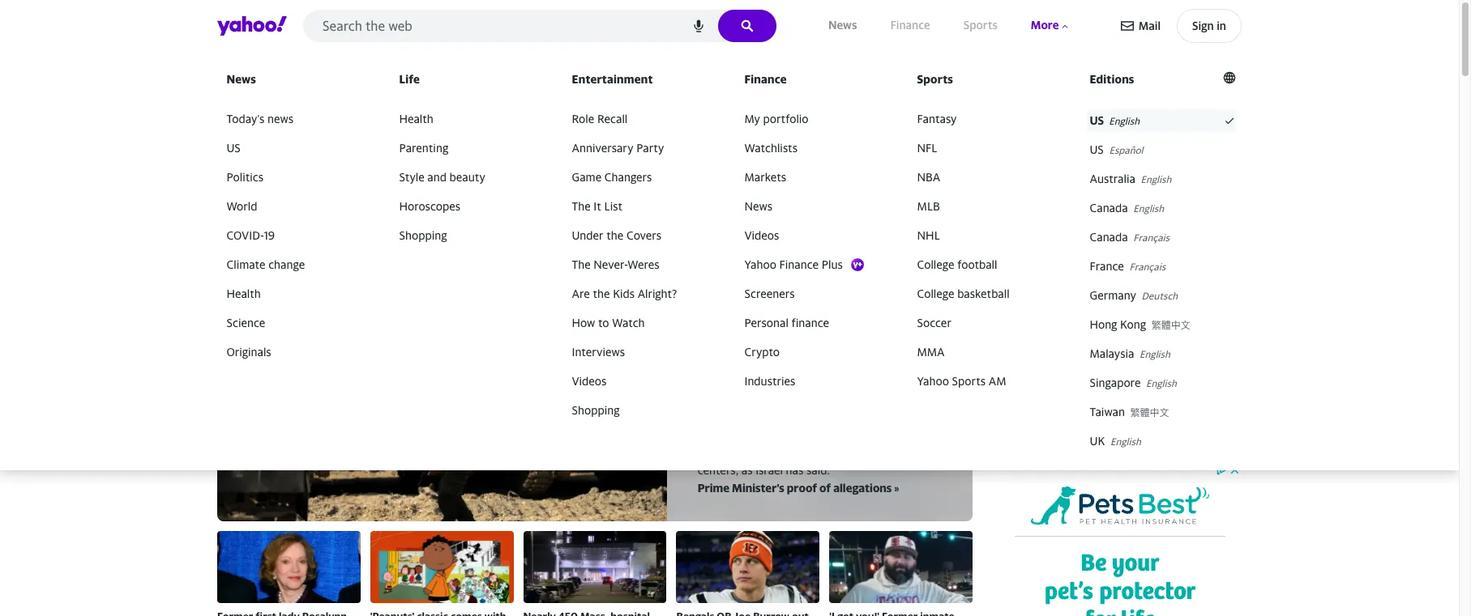 Task type: describe. For each thing, give the bounding box(es) containing it.
health for left health link
[[227, 287, 261, 301]]

hong kong 繁體中文
[[1090, 318, 1191, 332]]

malaysia english
[[1090, 347, 1171, 361]]

anniversary party link
[[569, 137, 716, 160]]

the never-weres
[[572, 258, 660, 272]]

game changers
[[572, 170, 652, 184]]

0 horizontal spatial health link
[[223, 283, 370, 306]]

us for us español
[[1090, 143, 1104, 156]]

college football link
[[914, 254, 1061, 276]]

1 vertical spatial finance
[[745, 72, 787, 86]]

nhl
[[917, 229, 940, 242]]

settle
[[839, 415, 869, 429]]

taiwan
[[1090, 405, 1125, 419]]

proof
[[787, 482, 817, 496]]

are the kids alright?
[[572, 287, 677, 301]]

deals
[[1168, 383, 1191, 395]]

las
[[1136, 363, 1151, 375]]

watchlists
[[745, 141, 798, 155]]

health for rightmost health link
[[399, 112, 434, 126]]

0 horizontal spatial shopping link
[[396, 225, 543, 247]]

gaza
[[724, 384, 773, 409]]

sign in
[[1193, 19, 1227, 32]]

purple
[[1137, 402, 1167, 414]]

search image
[[741, 19, 754, 32]]

billy
[[1142, 422, 1161, 434]]

personal finance link
[[741, 312, 888, 335]]

editions
[[1090, 72, 1135, 86]]

2 vertical spatial news link
[[741, 195, 888, 218]]

0 vertical spatial finance
[[891, 18, 931, 32]]

not
[[819, 415, 837, 429]]

been
[[816, 431, 841, 445]]

1 horizontal spatial shopping link
[[569, 400, 716, 422]]

français for france
[[1130, 261, 1166, 273]]

under the covers link
[[569, 225, 716, 247]]

deutsch
[[1142, 290, 1178, 302]]

english for australia
[[1141, 173, 1172, 186]]

college basketball link
[[914, 283, 1061, 306]]

the for under
[[607, 229, 624, 242]]

9.
[[1124, 402, 1132, 414]]

english for uk
[[1111, 436, 1141, 448]]

singapore english
[[1090, 376, 1177, 390]]

english for us
[[1109, 115, 1140, 127]]

parenting link
[[396, 137, 543, 160]]

france
[[1090, 259, 1124, 273]]

my portfolio
[[745, 112, 809, 126]]

yahoo finance plus
[[745, 258, 843, 272]]

change
[[268, 258, 305, 272]]

1 horizontal spatial health link
[[396, 108, 543, 131]]

canada inside wallets for men canada goose
[[1028, 402, 1062, 414]]

0 vertical spatial shopping
[[399, 229, 447, 242]]

will
[[799, 415, 816, 429]]

role
[[572, 112, 595, 126]]

gifts
[[1159, 319, 1184, 333]]

covid-
[[227, 229, 264, 242]]

centers,
[[698, 463, 739, 477]]

uk
[[1090, 434, 1105, 448]]

billy joel tickets link
[[1124, 422, 1214, 434]]

role recall link
[[569, 108, 716, 131]]

world link
[[223, 195, 370, 218]]

watchlists link
[[741, 137, 888, 160]]

personal
[[745, 316, 789, 330]]

1 vertical spatial videos link
[[569, 371, 716, 393]]

israeli
[[698, 329, 758, 354]]

parenting
[[399, 141, 449, 155]]

0 vertical spatial videos
[[745, 229, 779, 242]]

college for college basketball
[[917, 287, 955, 301]]

list
[[604, 199, 623, 213]]

1 vertical spatial sports link
[[914, 70, 1061, 93]]

0 horizontal spatial and
[[428, 170, 447, 184]]

6. bamboo sheets las vegas hotels 8. cruise deals 9. purple mattress billy joel tickets
[[1124, 344, 1214, 434]]

0 horizontal spatial videos
[[572, 374, 607, 388]]

0 vertical spatial advertisement region
[[336, 68, 1123, 271]]

english for malaysia
[[1140, 349, 1171, 361]]

today's news
[[227, 112, 294, 126]]

hide
[[758, 447, 780, 461]]

life
[[399, 72, 420, 86]]

taiwan 繁體中文
[[1090, 405, 1170, 419]]

0 vertical spatial sports link
[[961, 15, 1001, 36]]

wallets for men canada goose
[[1028, 383, 1099, 414]]

never-
[[594, 258, 628, 272]]

canada français
[[1090, 230, 1170, 244]]

college for college football
[[917, 258, 955, 272]]

holiday
[[1116, 319, 1156, 333]]

personal finance
[[745, 316, 829, 330]]

more button
[[1028, 15, 1073, 36]]

sign
[[1193, 19, 1214, 32]]

the for the never-weres
[[572, 258, 591, 272]]

6.
[[1124, 344, 1132, 356]]

yahoo sports am link
[[914, 371, 1061, 393]]

2 horizontal spatial news
[[829, 18, 857, 32]]

goose
[[1064, 402, 1092, 414]]

covid-19 link
[[223, 225, 370, 247]]

canada for canada english
[[1090, 201, 1128, 215]]

us english
[[1090, 113, 1140, 127]]

style
[[399, 170, 425, 184]]

screeners
[[745, 287, 795, 301]]

mma link
[[914, 341, 1061, 364]]

wallets
[[1028, 383, 1061, 395]]

us for us english
[[1090, 113, 1104, 127]]

israeli military escorts journalists through visit to gaza hospital
[[698, 329, 936, 409]]

繁體中文 inside hong kong 繁體中文
[[1152, 319, 1191, 332]]

game changers link
[[569, 166, 716, 189]]

crypto
[[745, 345, 780, 359]]

prime
[[698, 482, 730, 496]]

germany
[[1090, 289, 1137, 302]]

the controlled visit will not settle the question of whether hamas has been using shifa hospital to hide weapons and command centers, as israel has said. prime minister's proof of allegations »
[[698, 415, 936, 496]]

2 vertical spatial finance
[[780, 258, 819, 272]]

1 horizontal spatial videos link
[[741, 225, 888, 247]]



Task type: vqa. For each thing, say whether or not it's contained in the screenshot.


Task type: locate. For each thing, give the bounding box(es) containing it.
to left gaza
[[698, 384, 719, 409]]

journalists
[[698, 357, 803, 382]]

originals
[[227, 345, 271, 359]]

1 college from the top
[[917, 258, 955, 272]]

0 vertical spatial visit
[[893, 357, 936, 382]]

2 vertical spatial sports
[[952, 374, 986, 388]]

1 horizontal spatial visit
[[893, 357, 936, 382]]

videos up yahoo finance plus
[[745, 229, 779, 242]]

how to watch
[[572, 316, 645, 330]]

english inside "us english"
[[1109, 115, 1140, 127]]

english inside the singapore english
[[1146, 378, 1177, 390]]

fantasy
[[917, 112, 957, 126]]

horoscopes
[[399, 199, 461, 213]]

for
[[1064, 383, 1077, 395]]

to inside israeli military escorts journalists through visit to gaza hospital
[[698, 384, 719, 409]]

holiday gifts
[[1116, 319, 1184, 333]]

cards
[[1075, 344, 1099, 356]]

kong
[[1121, 318, 1146, 332]]

2 vertical spatial the
[[698, 415, 717, 429]]

and down been
[[831, 447, 850, 461]]

0 horizontal spatial videos link
[[569, 371, 716, 393]]

français up france français
[[1134, 232, 1170, 244]]

visit down escorts
[[893, 357, 936, 382]]

english inside canada english
[[1134, 203, 1164, 215]]

the it list link
[[569, 195, 716, 218]]

recall
[[597, 112, 628, 126]]

to inside "link"
[[598, 316, 609, 330]]

controlled
[[720, 415, 772, 429]]

1 horizontal spatial and
[[831, 447, 850, 461]]

sports left more
[[964, 18, 998, 32]]

to up as in the bottom of the page
[[744, 447, 755, 461]]

hong
[[1090, 318, 1118, 332]]

news
[[829, 18, 857, 32], [227, 72, 256, 86], [745, 199, 773, 213]]

0 vertical spatial health
[[399, 112, 434, 126]]

0 vertical spatial 繁體中文
[[1152, 319, 1191, 332]]

1 vertical spatial college
[[917, 287, 955, 301]]

are the kids alright? link
[[569, 283, 716, 306]]

1 vertical spatial sports
[[917, 72, 954, 86]]

beauty
[[450, 170, 485, 184]]

1 horizontal spatial of
[[820, 482, 831, 496]]

the it list
[[572, 199, 623, 213]]

uk english
[[1090, 434, 1141, 448]]

1 vertical spatial and
[[831, 447, 850, 461]]

has up weapons
[[795, 431, 813, 445]]

how
[[572, 316, 595, 330]]

0 vertical spatial health link
[[396, 108, 543, 131]]

0 horizontal spatial of
[[698, 431, 709, 445]]

français for canada
[[1134, 232, 1170, 244]]

shopping link down horoscopes link
[[396, 225, 543, 247]]

videos link down interviews link
[[569, 371, 716, 393]]

0 horizontal spatial health
[[227, 287, 261, 301]]

français up germany deutsch
[[1130, 261, 1166, 273]]

australia english
[[1090, 172, 1172, 186]]

english up canada français
[[1134, 203, 1164, 215]]

2 vertical spatial news
[[745, 199, 773, 213]]

originals link
[[223, 341, 370, 364]]

canada for canada français
[[1090, 230, 1128, 244]]

visit
[[893, 357, 936, 382], [775, 415, 796, 429]]

1 horizontal spatial news
[[745, 199, 773, 213]]

health
[[399, 112, 434, 126], [227, 287, 261, 301]]

0 vertical spatial news link
[[825, 15, 861, 36]]

1 vertical spatial français
[[1130, 261, 1166, 273]]

0 vertical spatial and
[[428, 170, 447, 184]]

0 vertical spatial canada
[[1090, 201, 1128, 215]]

weres
[[628, 258, 660, 272]]

1 vertical spatial canada
[[1090, 230, 1128, 244]]

markets
[[745, 170, 787, 184]]

it
[[594, 199, 602, 213]]

1 horizontal spatial yahoo
[[917, 374, 949, 388]]

1 vertical spatial of
[[820, 482, 831, 496]]

escorts
[[846, 329, 919, 354]]

1 vertical spatial shopping
[[572, 404, 620, 417]]

minister's
[[732, 482, 785, 496]]

how to watch link
[[569, 312, 716, 335]]

english
[[1109, 115, 1140, 127], [1141, 173, 1172, 186], [1134, 203, 1164, 215], [1140, 349, 1171, 361], [1146, 378, 1177, 390], [1111, 436, 1141, 448]]

the right are
[[593, 287, 610, 301]]

0 vertical spatial college
[[917, 258, 955, 272]]

the left the it
[[572, 199, 591, 213]]

and inside the controlled visit will not settle the question of whether hamas has been using shifa hospital to hide weapons and command centers, as israel has said. prime minister's proof of allegations »
[[831, 447, 850, 461]]

sports link
[[961, 15, 1001, 36], [914, 70, 1061, 93]]

climate change
[[227, 258, 305, 272]]

advertisement region
[[336, 68, 1123, 271], [999, 464, 1242, 617]]

1 vertical spatial advertisement region
[[999, 464, 1242, 617]]

yahoo inside yahoo sports am link
[[917, 374, 949, 388]]

mattress
[[1169, 402, 1209, 414]]

sports up the fantasy
[[917, 72, 954, 86]]

whether
[[712, 431, 754, 445]]

has down weapons
[[786, 463, 804, 477]]

yahoo sports am
[[917, 374, 1007, 388]]

and right style on the top of page
[[428, 170, 447, 184]]

繁體中文 inside taiwan 繁體中文
[[1131, 407, 1170, 419]]

videos down interviews
[[572, 374, 607, 388]]

1 vertical spatial 繁體中文
[[1131, 407, 1170, 419]]

0 vertical spatial yahoo
[[745, 258, 777, 272]]

0 vertical spatial français
[[1134, 232, 1170, 244]]

english up canada english
[[1141, 173, 1172, 186]]

hospital up centers,
[[698, 447, 741, 461]]

entertainment
[[572, 72, 653, 86]]

Search query text field
[[303, 10, 777, 42]]

1 vertical spatial health
[[227, 287, 261, 301]]

visit inside the controlled visit will not settle the question of whether hamas has been using shifa hospital to hide weapons and command centers, as israel has said. prime minister's proof of allegations »
[[775, 415, 796, 429]]

the for are
[[593, 287, 610, 301]]

0 horizontal spatial to
[[598, 316, 609, 330]]

today's
[[227, 112, 265, 126]]

us link
[[223, 137, 370, 160]]

interviews link
[[569, 341, 716, 364]]

1 horizontal spatial hospital
[[777, 384, 861, 409]]

shopping link down interviews link
[[569, 400, 716, 422]]

finance link
[[887, 15, 934, 36], [741, 70, 888, 93]]

1 horizontal spatial videos
[[745, 229, 779, 242]]

health up science
[[227, 287, 261, 301]]

us up the politics on the left top of page
[[227, 141, 241, 155]]

us left español
[[1090, 143, 1104, 156]]

繁體中文 up bamboo
[[1152, 319, 1191, 332]]

under
[[572, 229, 604, 242]]

1 vertical spatial to
[[698, 384, 719, 409]]

canada up france
[[1090, 230, 1128, 244]]

1 horizontal spatial shopping
[[572, 404, 620, 417]]

1 horizontal spatial health
[[399, 112, 434, 126]]

toolbar containing mail
[[1121, 9, 1242, 43]]

canada goose link
[[1015, 402, 1092, 415]]

2 vertical spatial to
[[744, 447, 755, 461]]

crypto link
[[741, 341, 888, 364]]

0 vertical spatial the
[[607, 229, 624, 242]]

science link
[[223, 312, 370, 335]]

toolbar
[[1121, 9, 1242, 43]]

1 vertical spatial health link
[[223, 283, 370, 306]]

under the covers
[[572, 229, 662, 242]]

screeners link
[[741, 283, 888, 306]]

english inside malaysia english
[[1140, 349, 1171, 361]]

français
[[1134, 232, 1170, 244], [1130, 261, 1166, 273]]

videos link up yahoo finance plus link
[[741, 225, 888, 247]]

world
[[227, 199, 257, 213]]

has
[[795, 431, 813, 445], [786, 463, 804, 477]]

of down said.
[[820, 482, 831, 496]]

the inside the controlled visit will not settle the question of whether hamas has been using shifa hospital to hide weapons and command centers, as israel has said. prime minister's proof of allegations »
[[698, 415, 717, 429]]

anniversary
[[572, 141, 634, 155]]

english inside uk english
[[1111, 436, 1141, 448]]

health link up science link
[[223, 283, 370, 306]]

canada down 'australia'
[[1090, 201, 1128, 215]]

us español
[[1090, 143, 1144, 156]]

am
[[989, 374, 1007, 388]]

0 vertical spatial has
[[795, 431, 813, 445]]

1 vertical spatial the
[[593, 287, 610, 301]]

2 horizontal spatial to
[[744, 447, 755, 461]]

2 college from the top
[[917, 287, 955, 301]]

2 vertical spatial canada
[[1028, 402, 1062, 414]]

college down nhl
[[917, 258, 955, 272]]

sports link left more
[[961, 15, 1001, 36]]

us inside us link
[[227, 141, 241, 155]]

français inside canada français
[[1134, 232, 1170, 244]]

français inside france français
[[1130, 261, 1166, 273]]

1 vertical spatial the
[[572, 258, 591, 272]]

the right under
[[607, 229, 624, 242]]

None search field
[[303, 10, 777, 47]]

0 vertical spatial videos link
[[741, 225, 888, 247]]

0 vertical spatial to
[[598, 316, 609, 330]]

the up shifa
[[871, 415, 889, 429]]

style and beauty
[[399, 170, 485, 184]]

hospital up not
[[777, 384, 861, 409]]

the up whether
[[698, 415, 717, 429]]

mlb link
[[914, 195, 1061, 218]]

shopping
[[399, 229, 447, 242], [572, 404, 620, 417]]

0 horizontal spatial yahoo
[[745, 258, 777, 272]]

0 vertical spatial of
[[698, 431, 709, 445]]

yahoo for yahoo finance plus
[[745, 258, 777, 272]]

covers
[[627, 229, 662, 242]]

in
[[1217, 19, 1227, 32]]

holiday gifts button
[[1116, 318, 1215, 335]]

english right uk
[[1111, 436, 1141, 448]]

today's news link
[[223, 108, 370, 131]]

0 horizontal spatial shopping
[[399, 229, 447, 242]]

hospital inside israeli military escorts journalists through visit to gaza hospital
[[777, 384, 861, 409]]

college up soccer
[[917, 287, 955, 301]]

0 vertical spatial sports
[[964, 18, 998, 32]]

0 horizontal spatial hospital
[[698, 447, 741, 461]]

canada down wallets
[[1028, 402, 1062, 414]]

0 vertical spatial shopping link
[[396, 225, 543, 247]]

1 vertical spatial finance link
[[741, 70, 888, 93]]

english for canada
[[1134, 203, 1164, 215]]

markets link
[[741, 166, 888, 189]]

sports link up fantasy link
[[914, 70, 1061, 93]]

0 horizontal spatial news
[[227, 72, 256, 86]]

shopping down interviews
[[572, 404, 620, 417]]

繁體中文
[[1152, 319, 1191, 332], [1131, 407, 1170, 419]]

yahoo for yahoo sports am
[[917, 374, 949, 388]]

yahoo down "mma"
[[917, 374, 949, 388]]

visit inside israeli military escorts journalists through visit to gaza hospital
[[893, 357, 936, 382]]

changers
[[605, 170, 652, 184]]

us up us español at the right of page
[[1090, 113, 1104, 127]]

weapons
[[783, 447, 828, 461]]

1 vertical spatial news link
[[223, 70, 370, 93]]

1 vertical spatial videos
[[572, 374, 607, 388]]

party
[[637, 141, 664, 155]]

shopping down horoscopes
[[399, 229, 447, 242]]

watch
[[612, 316, 645, 330]]

anniversary party
[[572, 141, 664, 155]]

english inside australia english
[[1141, 173, 1172, 186]]

english for singapore
[[1146, 378, 1177, 390]]

news
[[267, 112, 294, 126]]

yahoo inside yahoo finance plus link
[[745, 258, 777, 272]]

hamas
[[757, 431, 793, 445]]

1 vertical spatial has
[[786, 463, 804, 477]]

yahoo up screeners
[[745, 258, 777, 272]]

0 vertical spatial the
[[572, 199, 591, 213]]

climate change link
[[223, 254, 370, 276]]

hospital inside the controlled visit will not settle the question of whether hamas has been using shifa hospital to hide weapons and command centers, as israel has said. prime minister's proof of allegations »
[[698, 447, 741, 461]]

of left whether
[[698, 431, 709, 445]]

0 vertical spatial news
[[829, 18, 857, 32]]

us for us
[[227, 141, 241, 155]]

english down las vegas hotels link
[[1146, 378, 1177, 390]]

nba
[[917, 170, 941, 184]]

繁體中文 up billy
[[1131, 407, 1170, 419]]

2 vertical spatial the
[[871, 415, 889, 429]]

visit up the hamas
[[775, 415, 796, 429]]

mail
[[1139, 19, 1161, 32]]

hotels
[[1182, 363, 1210, 375]]

english up español
[[1109, 115, 1140, 127]]

english up vegas
[[1140, 349, 1171, 361]]

politics link
[[223, 166, 370, 189]]

1 vertical spatial hospital
[[698, 447, 741, 461]]

1 vertical spatial news
[[227, 72, 256, 86]]

0 vertical spatial finance link
[[887, 15, 934, 36]]

alright?
[[638, 287, 677, 301]]

allegations »
[[834, 482, 899, 496]]

to right how
[[598, 316, 609, 330]]

sports left am
[[952, 374, 986, 388]]

christmas
[[1027, 344, 1073, 356]]

to inside the controlled visit will not settle the question of whether hamas has been using shifa hospital to hide weapons and command centers, as israel has said. prime minister's proof of allegations »
[[744, 447, 755, 461]]

1 vertical spatial yahoo
[[917, 374, 949, 388]]

health up the parenting
[[399, 112, 434, 126]]

germany deutsch
[[1090, 289, 1178, 302]]

0 vertical spatial hospital
[[777, 384, 861, 409]]

health link up parenting link
[[396, 108, 543, 131]]

the inside the controlled visit will not settle the question of whether hamas has been using shifa hospital to hide weapons and command centers, as israel has said. prime minister's proof of allegations »
[[871, 415, 889, 429]]

the for the it list
[[572, 199, 591, 213]]

1 vertical spatial shopping link
[[569, 400, 716, 422]]

1 horizontal spatial to
[[698, 384, 719, 409]]

1 vertical spatial visit
[[775, 415, 796, 429]]

0 horizontal spatial visit
[[775, 415, 796, 429]]

news link
[[825, 15, 861, 36], [223, 70, 370, 93], [741, 195, 888, 218]]

the up are
[[572, 258, 591, 272]]



